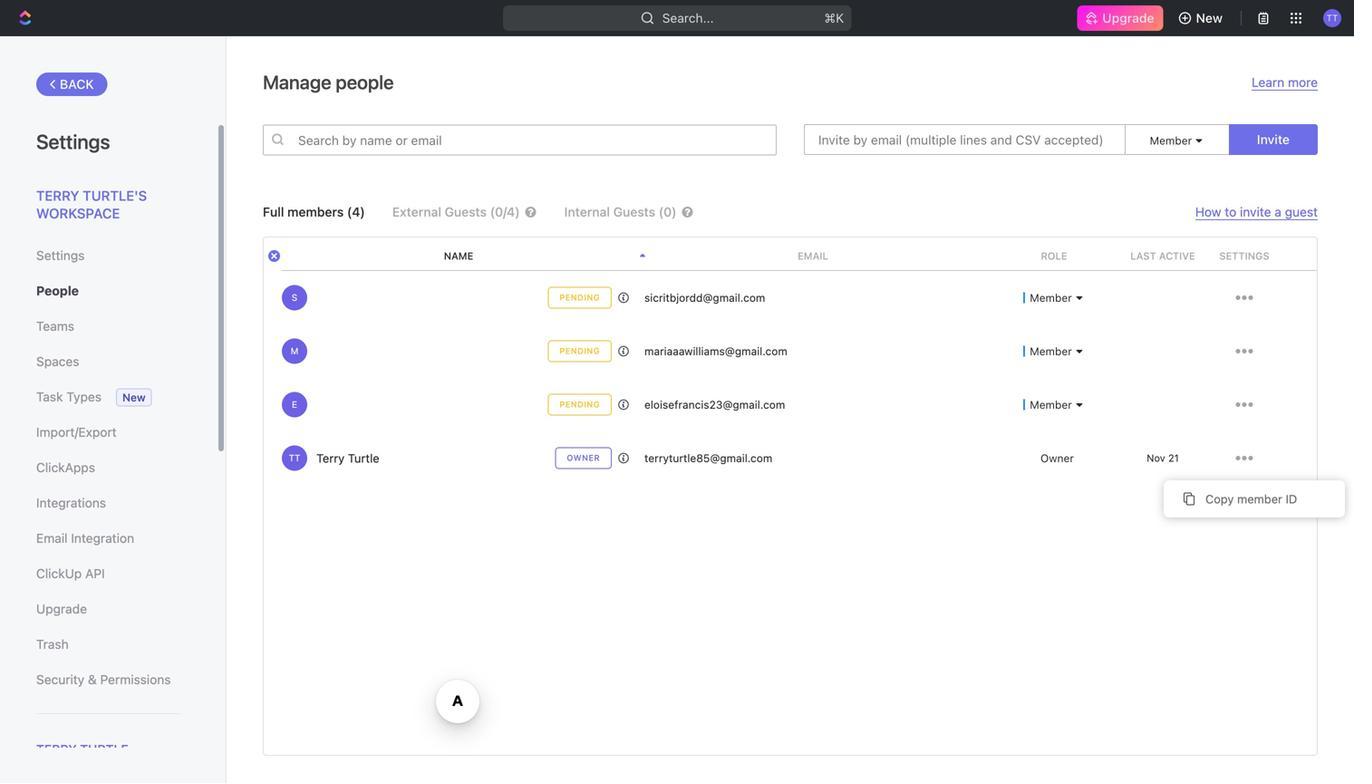 Task type: vqa. For each thing, say whether or not it's contained in the screenshot.
1st Settings
yes



Task type: locate. For each thing, give the bounding box(es) containing it.
terry turtle
[[316, 452, 380, 465], [36, 742, 129, 757]]

terry turtle right tt
[[316, 452, 380, 465]]

upgrade
[[1103, 10, 1155, 25], [36, 602, 87, 617]]

upgrade link up 'trash' link
[[36, 594, 180, 625]]

settings up people
[[36, 248, 85, 263]]

members
[[288, 204, 344, 219]]

⌘k
[[825, 10, 844, 25]]

Search by name or email text field
[[263, 125, 777, 156]]

s
[[292, 292, 298, 303]]

1 vertical spatial new
[[122, 391, 146, 404]]

clickapps
[[36, 460, 95, 475]]

people link
[[36, 276, 180, 306]]

upgrade left "new" 'button'
[[1103, 10, 1155, 25]]

terry turtle down &
[[36, 742, 129, 757]]

settings element
[[0, 36, 227, 783]]

new button
[[1171, 4, 1234, 33]]

terry down security
[[36, 742, 77, 757]]

1 vertical spatial terry turtle
[[36, 742, 129, 757]]

invite button
[[1229, 124, 1318, 155]]

turtle down security & permissions link
[[80, 742, 129, 757]]

0 vertical spatial upgrade link
[[1078, 5, 1164, 31]]

learn
[[1252, 75, 1285, 90]]

1 vertical spatial turtle
[[80, 742, 129, 757]]

settings
[[36, 130, 110, 153], [36, 248, 85, 263]]

upgrade inside settings element
[[36, 602, 87, 617]]

upgrade link left "new" 'button'
[[1078, 5, 1164, 31]]

teams
[[36, 319, 74, 334]]

manage people
[[263, 71, 394, 93]]

eloisefrancis23@gmail.com
[[645, 399, 786, 411]]

0 vertical spatial upgrade
[[1103, 10, 1155, 25]]

2 pending from the top
[[560, 346, 600, 356]]

id
[[1286, 492, 1298, 506]]

import/export link
[[36, 417, 180, 448]]

task types
[[36, 389, 102, 404]]

turtle's
[[83, 188, 147, 204]]

1 settings from the top
[[36, 130, 110, 153]]

terry turtle inside settings element
[[36, 742, 129, 757]]

1 pending from the top
[[560, 293, 600, 302]]

terry right tt
[[316, 452, 345, 465]]

0 horizontal spatial upgrade link
[[36, 594, 180, 625]]

manage
[[263, 71, 331, 93]]

clickup
[[36, 566, 82, 581]]

pending for sicritbjordd@gmail.com
[[560, 293, 600, 302]]

1 horizontal spatial terry turtle
[[316, 452, 380, 465]]

1 horizontal spatial upgrade
[[1103, 10, 1155, 25]]

copy member id
[[1206, 492, 1298, 506]]

copy
[[1206, 492, 1234, 506]]

terry up the workspace
[[36, 188, 79, 204]]

0 vertical spatial pending
[[560, 293, 600, 302]]

1 vertical spatial upgrade link
[[36, 594, 180, 625]]

turtle right tt
[[348, 452, 380, 465]]

0 vertical spatial settings
[[36, 130, 110, 153]]

1 vertical spatial upgrade
[[36, 602, 87, 617]]

settings down the back link
[[36, 130, 110, 153]]

0 horizontal spatial upgrade
[[36, 602, 87, 617]]

1 vertical spatial settings
[[36, 248, 85, 263]]

turtle
[[348, 452, 380, 465], [80, 742, 129, 757]]

3 pending from the top
[[560, 400, 600, 409]]

upgrade down clickup
[[36, 602, 87, 617]]

copy member id link
[[1164, 481, 1346, 518]]

0 horizontal spatial terry turtle
[[36, 742, 129, 757]]

permissions
[[100, 672, 171, 687]]

1 horizontal spatial new
[[1197, 10, 1223, 25]]

people
[[336, 71, 394, 93]]

2 vertical spatial terry
[[36, 742, 77, 757]]

(4)
[[347, 204, 365, 219]]

invite
[[1241, 204, 1272, 219]]

security & permissions
[[36, 672, 171, 687]]

0 vertical spatial terry
[[36, 188, 79, 204]]

2 vertical spatial pending
[[560, 400, 600, 409]]

0 vertical spatial turtle
[[348, 452, 380, 465]]

1 vertical spatial pending
[[560, 346, 600, 356]]

task
[[36, 389, 63, 404]]

more
[[1289, 75, 1318, 90]]

clickup api link
[[36, 559, 180, 589]]

1 vertical spatial terry
[[316, 452, 345, 465]]

settings link
[[36, 240, 180, 271]]

upgrade link
[[1078, 5, 1164, 31], [36, 594, 180, 625]]

new
[[1197, 10, 1223, 25], [122, 391, 146, 404]]

0 horizontal spatial turtle
[[80, 742, 129, 757]]

upgrade link inside settings element
[[36, 594, 180, 625]]

0 horizontal spatial new
[[122, 391, 146, 404]]

terry
[[36, 188, 79, 204], [316, 452, 345, 465], [36, 742, 77, 757]]

owner
[[567, 453, 600, 463]]

a
[[1275, 204, 1282, 219]]

pending
[[560, 293, 600, 302], [560, 346, 600, 356], [560, 400, 600, 409]]

1 horizontal spatial turtle
[[348, 452, 380, 465]]

0 vertical spatial new
[[1197, 10, 1223, 25]]



Task type: describe. For each thing, give the bounding box(es) containing it.
2 settings from the top
[[36, 248, 85, 263]]

Invite by email (multiple lines and CSV accepted) text field
[[804, 124, 1126, 155]]

spaces link
[[36, 346, 180, 377]]

1 horizontal spatial upgrade link
[[1078, 5, 1164, 31]]

to
[[1225, 204, 1237, 219]]

full members (4) button
[[263, 204, 365, 219]]

new inside 'button'
[[1197, 10, 1223, 25]]

clickup api
[[36, 566, 105, 581]]

trash link
[[36, 629, 180, 660]]

integrations link
[[36, 488, 180, 519]]

how to invite a guest link
[[1196, 204, 1318, 220]]

back
[[60, 77, 94, 92]]

security
[[36, 672, 85, 687]]

full members (4)
[[263, 204, 365, 219]]

integrations
[[36, 496, 106, 511]]

security & permissions link
[[36, 665, 180, 695]]

name
[[444, 250, 474, 262]]

how
[[1196, 204, 1222, 219]]

types
[[66, 389, 102, 404]]

spaces
[[36, 354, 79, 369]]

pending for mariaaawilliams@gmail.com
[[560, 346, 600, 356]]

21
[[1169, 452, 1180, 464]]

turtle inside settings element
[[80, 742, 129, 757]]

nov
[[1147, 452, 1166, 464]]

teams link
[[36, 311, 180, 342]]

tt
[[289, 453, 301, 463]]

m
[[291, 346, 299, 356]]

api
[[85, 566, 105, 581]]

mariaaawilliams@gmail.com
[[645, 345, 788, 358]]

guest
[[1285, 204, 1318, 219]]

invite
[[1258, 132, 1290, 147]]

terryturtle85@gmail.com
[[645, 452, 773, 465]]

pending for eloisefrancis23@gmail.com
[[560, 400, 600, 409]]

workspace
[[36, 205, 120, 221]]

learn more
[[1252, 75, 1318, 90]]

email integration link
[[36, 523, 180, 554]]

0 vertical spatial terry turtle
[[316, 452, 380, 465]]

import/export
[[36, 425, 117, 440]]

&
[[88, 672, 97, 687]]

how to invite a guest
[[1196, 204, 1318, 219]]

sicritbjordd@gmail.com
[[645, 292, 766, 304]]

people
[[36, 283, 79, 298]]

e
[[292, 399, 297, 410]]

integration
[[71, 531, 134, 546]]

email
[[36, 531, 68, 546]]

back link
[[36, 73, 108, 96]]

clickapps link
[[36, 452, 180, 483]]

full
[[263, 204, 284, 219]]

member
[[1238, 492, 1283, 506]]

terry inside terry turtle's workspace
[[36, 188, 79, 204]]

search...
[[662, 10, 714, 25]]

terry turtle's workspace
[[36, 188, 147, 221]]

trash
[[36, 637, 69, 652]]

email integration
[[36, 531, 134, 546]]

new inside settings element
[[122, 391, 146, 404]]

nov 21
[[1147, 452, 1180, 464]]



